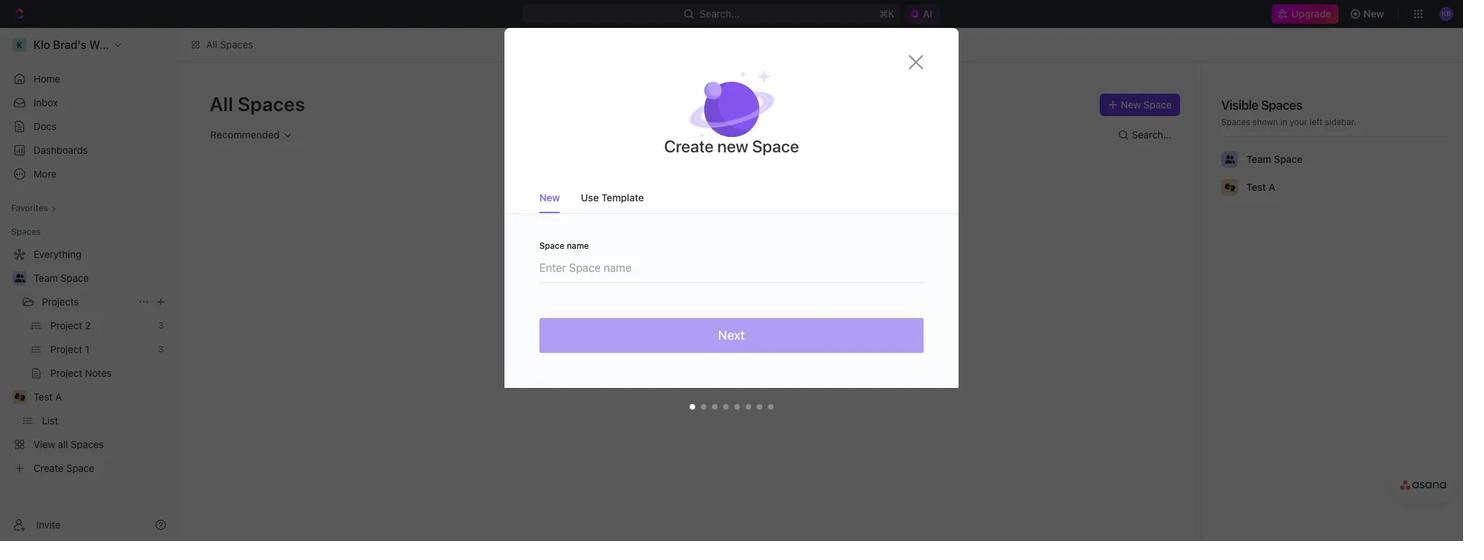 Task type: locate. For each thing, give the bounding box(es) containing it.
space up projects link
[[61, 272, 89, 284]]

new space
[[1121, 99, 1172, 110]]

0 vertical spatial hands asl interpreting image
[[1225, 183, 1236, 192]]

space up search... button
[[1144, 99, 1172, 110]]

0 horizontal spatial hands asl interpreting image
[[14, 393, 25, 401]]

test a
[[1247, 181, 1276, 193], [34, 391, 62, 403]]

new
[[1364, 8, 1385, 20], [1121, 99, 1142, 110], [540, 192, 560, 203]]

space name
[[540, 240, 589, 251]]

1 vertical spatial new
[[1121, 99, 1142, 110]]

1 vertical spatial all spaces
[[210, 92, 305, 115]]

0 horizontal spatial test a
[[34, 391, 62, 403]]

1 horizontal spatial team space
[[1247, 153, 1303, 165]]

1 vertical spatial a
[[55, 391, 62, 403]]

0 vertical spatial team space
[[1247, 153, 1303, 165]]

sidebar.
[[1326, 117, 1357, 127]]

user group image
[[1225, 155, 1236, 164]]

new for new button on the top of page
[[1364, 8, 1385, 20]]

1 vertical spatial search...
[[1133, 129, 1172, 141]]

sidebar navigation
[[0, 28, 178, 541]]

0 vertical spatial search...
[[700, 8, 740, 20]]

1 vertical spatial hands asl interpreting image
[[14, 393, 25, 401]]

new for space
[[1121, 99, 1142, 110]]

team
[[1247, 153, 1272, 165], [34, 272, 58, 284]]

home
[[34, 73, 60, 85]]

1 vertical spatial test a
[[34, 391, 62, 403]]

team right user group image
[[1247, 153, 1272, 165]]

next
[[719, 328, 745, 343]]

team right user group icon
[[34, 272, 58, 284]]

name
[[567, 240, 589, 251]]

hands asl interpreting image
[[1225, 183, 1236, 192], [14, 393, 25, 401]]

2 horizontal spatial new
[[1364, 8, 1385, 20]]

0 vertical spatial test
[[1247, 181, 1267, 193]]

inbox
[[34, 96, 58, 108]]

all
[[206, 38, 217, 50], [210, 92, 233, 115]]

new
[[718, 136, 749, 156]]

1 vertical spatial test
[[34, 391, 53, 403]]

use
[[581, 192, 599, 203]]

new inside button
[[1121, 99, 1142, 110]]

upgrade
[[1292, 8, 1332, 20]]

hands asl interpreting image inside tree
[[14, 393, 25, 401]]

space inside button
[[1144, 99, 1172, 110]]

new left use
[[540, 192, 560, 203]]

shown
[[1253, 117, 1279, 127]]

favorites button
[[6, 200, 62, 217]]

1 horizontal spatial hands asl interpreting image
[[1225, 183, 1236, 192]]

team space up projects
[[34, 272, 89, 284]]

search... button
[[1113, 124, 1181, 146]]

0 vertical spatial new
[[1364, 8, 1385, 20]]

docs
[[34, 120, 57, 132]]

space
[[1144, 99, 1172, 110], [753, 136, 799, 156], [1275, 153, 1303, 165], [540, 240, 565, 251], [61, 272, 89, 284]]

tree
[[6, 243, 172, 480]]

1 horizontal spatial a
[[1269, 181, 1276, 193]]

team space down shown
[[1247, 153, 1303, 165]]

0 vertical spatial a
[[1269, 181, 1276, 193]]

test a inside sidebar 'navigation'
[[34, 391, 62, 403]]

0 vertical spatial team
[[1247, 153, 1272, 165]]

0 horizontal spatial team space
[[34, 272, 89, 284]]

Enter Space na﻿me text field
[[540, 250, 924, 282]]

dashboards
[[34, 144, 88, 156]]

0 horizontal spatial test
[[34, 391, 53, 403]]

2 vertical spatial new
[[540, 192, 560, 203]]

1 vertical spatial team space
[[34, 272, 89, 284]]

search...
[[700, 8, 740, 20], [1133, 129, 1172, 141]]

0 horizontal spatial search...
[[700, 8, 740, 20]]

0 horizontal spatial a
[[55, 391, 62, 403]]

test
[[1247, 181, 1267, 193], [34, 391, 53, 403]]

0 vertical spatial all spaces
[[206, 38, 253, 50]]

1 vertical spatial team
[[34, 272, 58, 284]]

0 vertical spatial test a
[[1247, 181, 1276, 193]]

team inside "link"
[[34, 272, 58, 284]]

1 horizontal spatial search...
[[1133, 129, 1172, 141]]

1 vertical spatial all
[[210, 92, 233, 115]]

new right upgrade
[[1364, 8, 1385, 20]]

create
[[664, 136, 714, 156]]

new up search... button
[[1121, 99, 1142, 110]]

template
[[602, 192, 644, 203]]

1 horizontal spatial new
[[1121, 99, 1142, 110]]

space down in
[[1275, 153, 1303, 165]]

new inside button
[[1364, 8, 1385, 20]]

a
[[1269, 181, 1276, 193], [55, 391, 62, 403]]

visible spaces spaces shown in your left sidebar.
[[1222, 98, 1357, 127]]

team space inside "link"
[[34, 272, 89, 284]]

all spaces
[[206, 38, 253, 50], [210, 92, 305, 115]]

home link
[[6, 68, 172, 90]]

tree containing team space
[[6, 243, 172, 480]]

projects
[[42, 296, 79, 308]]

0 horizontal spatial new
[[540, 192, 560, 203]]

⌘k
[[880, 8, 895, 20]]

team space link
[[34, 267, 169, 289]]

space right new
[[753, 136, 799, 156]]

inbox link
[[6, 92, 172, 114]]

spaces
[[220, 38, 253, 50], [238, 92, 305, 115], [1262, 98, 1303, 113], [1222, 117, 1251, 127], [11, 227, 41, 237]]

team space
[[1247, 153, 1303, 165], [34, 272, 89, 284]]

space left name
[[540, 240, 565, 251]]

0 horizontal spatial team
[[34, 272, 58, 284]]



Task type: vqa. For each thing, say whether or not it's contained in the screenshot.
the All Spaces
yes



Task type: describe. For each thing, give the bounding box(es) containing it.
spaces inside sidebar 'navigation'
[[11, 227, 41, 237]]

create new space dialog
[[505, 28, 959, 423]]

a inside 'navigation'
[[55, 391, 62, 403]]

1 horizontal spatial test
[[1247, 181, 1267, 193]]

space inside "link"
[[61, 272, 89, 284]]

visible
[[1222, 98, 1259, 113]]

tree inside sidebar 'navigation'
[[6, 243, 172, 480]]

new space button
[[1100, 94, 1181, 116]]

invite
[[36, 518, 61, 530]]

1 horizontal spatial test a
[[1247, 181, 1276, 193]]

test a link
[[34, 386, 169, 408]]

in
[[1281, 117, 1288, 127]]

your
[[1291, 117, 1308, 127]]

test inside tree
[[34, 391, 53, 403]]

docs link
[[6, 115, 172, 138]]

next button
[[540, 318, 924, 353]]

user group image
[[14, 274, 25, 282]]

0 vertical spatial all
[[206, 38, 217, 50]]

1 horizontal spatial team
[[1247, 153, 1272, 165]]

create new space
[[664, 136, 799, 156]]

new inside dialog
[[540, 192, 560, 203]]

search... inside button
[[1133, 129, 1172, 141]]

dashboards link
[[6, 139, 172, 161]]

projects link
[[42, 291, 133, 313]]

upgrade link
[[1273, 4, 1339, 24]]

use template
[[581, 192, 644, 203]]

new button
[[1345, 3, 1393, 25]]

left
[[1310, 117, 1323, 127]]

favorites
[[11, 203, 48, 213]]



